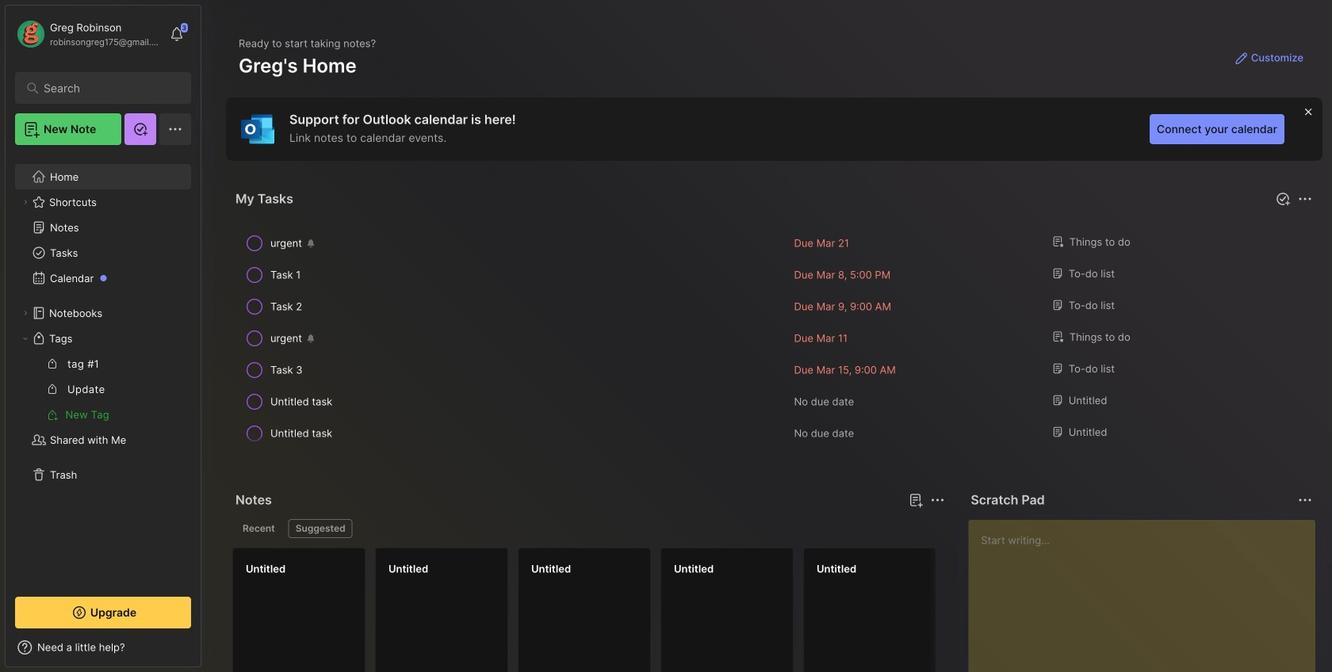 Task type: describe. For each thing, give the bounding box(es) containing it.
WHAT'S NEW field
[[6, 635, 201, 660]]

main element
[[0, 0, 206, 672]]

expand notebooks image
[[21, 308, 30, 318]]

new task image
[[1275, 191, 1291, 207]]

1 more actions field from the top
[[1294, 188, 1316, 210]]

Account field
[[15, 18, 162, 50]]

2 row group from the top
[[232, 548, 1332, 672]]

tree inside main element
[[6, 155, 201, 583]]

more actions image
[[1296, 491, 1315, 510]]

2 more actions field from the top
[[1294, 489, 1316, 511]]



Task type: locate. For each thing, give the bounding box(es) containing it.
0 vertical spatial row group
[[232, 228, 1316, 450]]

1 vertical spatial row group
[[232, 548, 1332, 672]]

1 row group from the top
[[232, 228, 1316, 450]]

None search field
[[44, 78, 170, 98]]

Search text field
[[44, 81, 170, 96]]

group inside tree
[[15, 351, 190, 427]]

row group
[[232, 228, 1316, 450], [232, 548, 1332, 672]]

0 horizontal spatial tab
[[235, 519, 282, 538]]

tree
[[6, 155, 201, 583]]

tab
[[235, 519, 282, 538], [288, 519, 353, 538]]

click to collapse image
[[200, 643, 212, 662]]

1 tab from the left
[[235, 519, 282, 538]]

1 vertical spatial more actions field
[[1294, 489, 1316, 511]]

expand tags image
[[21, 334, 30, 343]]

more actions image
[[1296, 190, 1315, 209]]

More actions field
[[1294, 188, 1316, 210], [1294, 489, 1316, 511]]

tab list
[[235, 519, 942, 538]]

none search field inside main element
[[44, 78, 170, 98]]

Start writing… text field
[[981, 520, 1315, 672]]

1 horizontal spatial tab
[[288, 519, 353, 538]]

0 vertical spatial more actions field
[[1294, 188, 1316, 210]]

group
[[15, 351, 190, 427]]

2 tab from the left
[[288, 519, 353, 538]]



Task type: vqa. For each thing, say whether or not it's contained in the screenshot.
first TAB from the right
yes



